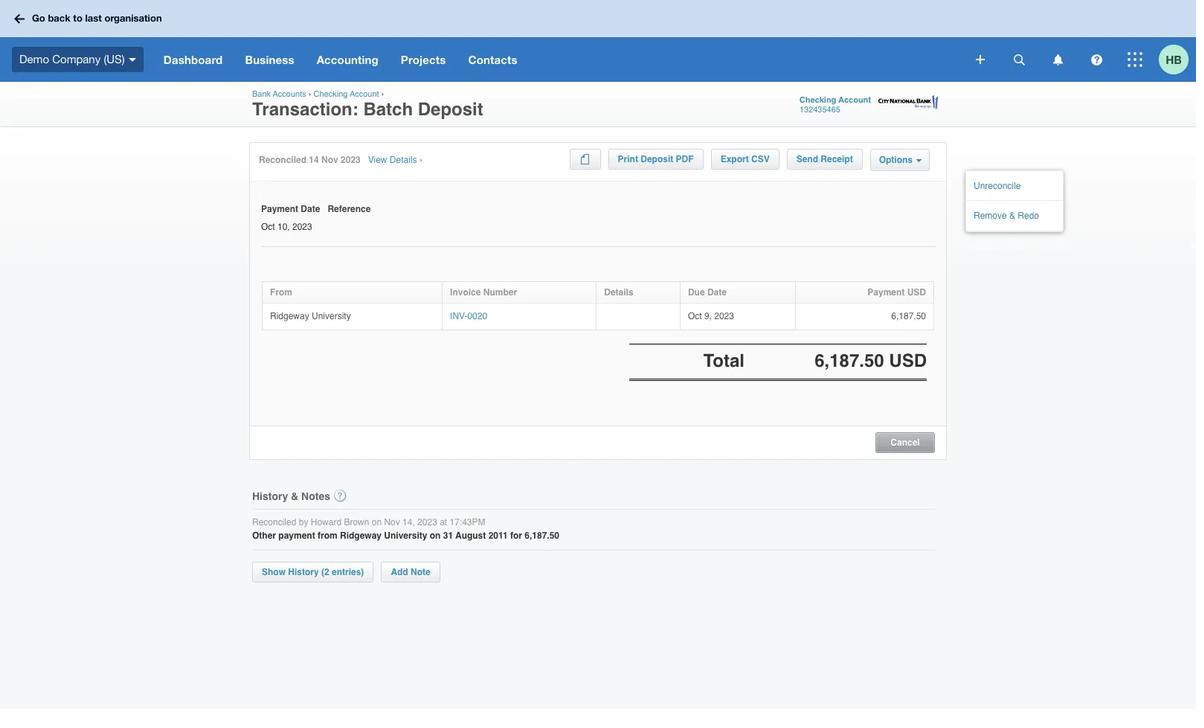 Task type: vqa. For each thing, say whether or not it's contained in the screenshot.
sorting
no



Task type: describe. For each thing, give the bounding box(es) containing it.
print deposit pdf link
[[609, 149, 704, 170]]

2023 right '9,'
[[715, 311, 735, 321]]

other
[[252, 531, 276, 541]]

business button
[[234, 37, 306, 82]]

number
[[484, 287, 517, 298]]

oct inside payment date oct 10, 2023
[[261, 222, 275, 232]]

accounting
[[317, 53, 379, 66]]

reconciled for reconciled 14 nov 2023 view details ›
[[259, 155, 307, 165]]

transaction:
[[252, 99, 359, 120]]

0 horizontal spatial university
[[312, 311, 351, 321]]

2 horizontal spatial svg image
[[1054, 54, 1063, 65]]

receipt
[[821, 154, 854, 165]]

hb
[[1167, 52, 1183, 66]]

remove
[[974, 211, 1008, 221]]

9,
[[705, 311, 712, 321]]

export csv
[[721, 154, 770, 165]]

from
[[318, 531, 338, 541]]

reconciled by howard brown on nov 14, 2023 at 17:43pm other payment from ridgeway university on 31 august 2011 for 6,187.50
[[252, 517, 560, 541]]

date for payment date oct 10, 2023
[[301, 204, 320, 214]]

bank accounts › checking account › transaction:                batch deposit
[[252, 89, 484, 120]]

demo company (us) button
[[0, 37, 152, 82]]

at
[[440, 517, 447, 528]]

to
[[73, 12, 83, 24]]

payment date oct 10, 2023
[[261, 204, 320, 232]]

contacts button
[[457, 37, 529, 82]]

ridgeway university
[[270, 311, 351, 321]]

unreconcile link
[[967, 171, 1094, 201]]

31
[[443, 531, 453, 541]]

inv-0020
[[450, 311, 488, 321]]

hb button
[[1160, 37, 1197, 82]]

checking account link
[[314, 89, 379, 99]]

payment usd
[[868, 287, 927, 298]]

redo
[[1019, 211, 1040, 221]]

2023 left view
[[341, 155, 361, 165]]

view details › link
[[368, 155, 423, 166]]

reconciled 14 nov 2023 view details ›
[[259, 155, 423, 165]]

checking inside bank accounts › checking account › transaction:                batch deposit
[[314, 89, 348, 99]]

by
[[299, 517, 308, 528]]

show
[[262, 567, 286, 578]]

reconciled for reconciled by howard brown on nov 14, 2023 at 17:43pm other payment from ridgeway university on 31 august 2011 for 6,187.50
[[252, 517, 297, 528]]

dashboard
[[164, 53, 223, 66]]

date for due date
[[708, 287, 727, 298]]

0 vertical spatial details
[[390, 155, 417, 165]]

2023 inside reconciled by howard brown on nov 14, 2023 at 17:43pm other payment from ridgeway university on 31 august 2011 for 6,187.50
[[418, 517, 438, 528]]

checking account 132435465
[[800, 95, 872, 115]]

reference
[[328, 204, 371, 214]]

oct 9, 2023
[[688, 311, 735, 321]]

dashboard link
[[152, 37, 234, 82]]

payment
[[279, 531, 315, 541]]

1 vertical spatial details
[[605, 287, 634, 298]]

add note link
[[381, 562, 440, 583]]

notes
[[302, 490, 331, 502]]

cancel
[[891, 437, 921, 448]]

1 horizontal spatial deposit
[[641, 154, 674, 165]]

from
[[270, 287, 293, 298]]

due date
[[688, 287, 727, 298]]

2011
[[489, 531, 508, 541]]

entries)
[[332, 567, 364, 578]]

inv-0020 link
[[450, 311, 488, 321]]

print deposit pdf
[[618, 154, 694, 165]]

go
[[32, 12, 45, 24]]

nov inside reconciled by howard brown on nov 14, 2023 at 17:43pm other payment from ridgeway university on 31 august 2011 for 6,187.50
[[384, 517, 400, 528]]

add
[[391, 567, 408, 578]]

send receipt link
[[787, 149, 863, 170]]

options
[[880, 155, 913, 165]]

show history (2 entries) link
[[252, 562, 374, 583]]

unreconcile
[[974, 181, 1022, 191]]

usd
[[908, 287, 927, 298]]

account inside bank accounts › checking account › transaction:                batch deposit
[[350, 89, 379, 99]]

for
[[511, 531, 523, 541]]



Task type: locate. For each thing, give the bounding box(es) containing it.
date
[[301, 204, 320, 214], [708, 287, 727, 298]]

ridgeway
[[270, 311, 309, 321], [340, 531, 382, 541]]

1 horizontal spatial 6,187.50
[[892, 311, 927, 321]]

oct left '9,'
[[688, 311, 702, 321]]

1 vertical spatial ridgeway
[[340, 531, 382, 541]]

& left redo
[[1010, 211, 1016, 221]]

reconciled inside reconciled by howard brown on nov 14, 2023 at 17:43pm other payment from ridgeway university on 31 august 2011 for 6,187.50
[[252, 517, 297, 528]]

checking inside the 'checking account 132435465'
[[800, 95, 837, 105]]

history & notes
[[252, 490, 331, 502]]

banner
[[0, 0, 1197, 82]]

checking up send receipt
[[800, 95, 837, 105]]

navigation
[[152, 37, 966, 82]]

reconciled up other
[[252, 517, 297, 528]]

1 horizontal spatial &
[[1010, 211, 1016, 221]]

checking
[[314, 89, 348, 99], [800, 95, 837, 105]]

demo
[[19, 53, 49, 65]]

show history (2 entries)
[[262, 567, 364, 578]]

view
[[368, 155, 387, 165]]

svg image inside demo company (us) popup button
[[129, 58, 136, 62]]

nov left 14, on the bottom of the page
[[384, 517, 400, 528]]

nov
[[322, 155, 338, 165], [384, 517, 400, 528]]

0 horizontal spatial ridgeway
[[270, 311, 309, 321]]

1 horizontal spatial date
[[708, 287, 727, 298]]

1 horizontal spatial oct
[[688, 311, 702, 321]]

add note
[[391, 567, 431, 578]]

export csv link
[[711, 149, 780, 170]]

contacts
[[469, 53, 518, 66]]

(2
[[322, 567, 330, 578]]

invoice
[[450, 287, 481, 298]]

navigation inside "banner"
[[152, 37, 966, 82]]

nov right 14
[[322, 155, 338, 165]]

banner containing hb
[[0, 0, 1197, 82]]

history
[[252, 490, 288, 502], [288, 567, 319, 578]]

on right 'brown'
[[372, 517, 382, 528]]

1 horizontal spatial checking
[[800, 95, 837, 105]]

accounting button
[[306, 37, 390, 82]]

invoice number
[[450, 287, 517, 298]]

0 vertical spatial payment
[[261, 204, 299, 214]]

account up receipt
[[839, 95, 872, 105]]

1 vertical spatial payment
[[868, 287, 905, 298]]

1 vertical spatial on
[[430, 531, 441, 541]]

csv
[[752, 154, 770, 165]]

1 horizontal spatial on
[[430, 531, 441, 541]]

& for redo
[[1010, 211, 1016, 221]]

0 vertical spatial university
[[312, 311, 351, 321]]

batch
[[364, 99, 413, 120]]

1 vertical spatial university
[[384, 531, 428, 541]]

svg image
[[14, 14, 25, 23], [1054, 54, 1063, 65], [977, 55, 986, 64]]

checking down "accounting" popup button
[[314, 89, 348, 99]]

university
[[312, 311, 351, 321], [384, 531, 428, 541]]

0 vertical spatial &
[[1010, 211, 1016, 221]]

10,
[[278, 222, 290, 232]]

deposit down projects popup button
[[418, 99, 484, 120]]

0 horizontal spatial nov
[[322, 155, 338, 165]]

0 horizontal spatial oct
[[261, 222, 275, 232]]

0 vertical spatial 6,187.50
[[892, 311, 927, 321]]

export
[[721, 154, 749, 165]]

0 horizontal spatial payment
[[261, 204, 299, 214]]

0 horizontal spatial &
[[291, 490, 299, 502]]

0 horizontal spatial deposit
[[418, 99, 484, 120]]

(us)
[[104, 53, 125, 65]]

ridgeway inside reconciled by howard brown on nov 14, 2023 at 17:43pm other payment from ridgeway university on 31 august 2011 for 6,187.50
[[340, 531, 382, 541]]

history left "(2"
[[288, 567, 319, 578]]

payment left usd
[[868, 287, 905, 298]]

0 vertical spatial oct
[[261, 222, 275, 232]]

date right due
[[708, 287, 727, 298]]

1 vertical spatial date
[[708, 287, 727, 298]]

demo company (us)
[[19, 53, 125, 65]]

0 horizontal spatial date
[[301, 204, 320, 214]]

&
[[1010, 211, 1016, 221], [291, 490, 299, 502]]

6,187.50 right for
[[525, 531, 560, 541]]

› right view
[[420, 155, 423, 165]]

on left "31"
[[430, 531, 441, 541]]

reconciled
[[259, 155, 307, 165], [252, 517, 297, 528]]

deposit
[[418, 99, 484, 120], [641, 154, 674, 165]]

oct left 10,
[[261, 222, 275, 232]]

remove & redo link
[[967, 201, 1094, 231]]

› right checking account 'link' at the left top of page
[[382, 89, 384, 99]]

0 vertical spatial ridgeway
[[270, 311, 309, 321]]

projects button
[[390, 37, 457, 82]]

2023 left at
[[418, 517, 438, 528]]

organisation
[[105, 12, 162, 24]]

1 vertical spatial deposit
[[641, 154, 674, 165]]

go back to last organisation
[[32, 12, 162, 24]]

payment for payment usd
[[868, 287, 905, 298]]

details
[[390, 155, 417, 165], [605, 287, 634, 298]]

17:43pm
[[450, 517, 486, 528]]

1 vertical spatial nov
[[384, 517, 400, 528]]

14,
[[403, 517, 415, 528]]

2 horizontal spatial ›
[[420, 155, 423, 165]]

1 vertical spatial reconciled
[[252, 517, 297, 528]]

svg image inside go back to last organisation link
[[14, 14, 25, 23]]

0 vertical spatial date
[[301, 204, 320, 214]]

0 horizontal spatial checking
[[314, 89, 348, 99]]

payment for payment date oct 10, 2023
[[261, 204, 299, 214]]

projects
[[401, 53, 446, 66]]

go back to last organisation link
[[9, 5, 171, 32]]

0 vertical spatial on
[[372, 517, 382, 528]]

132435465
[[800, 105, 841, 115]]

last
[[85, 12, 102, 24]]

payment inside payment date oct 10, 2023
[[261, 204, 299, 214]]

payment up 10,
[[261, 204, 299, 214]]

1 horizontal spatial ›
[[382, 89, 384, 99]]

reconciled left 14
[[259, 155, 307, 165]]

1 horizontal spatial account
[[839, 95, 872, 105]]

1 horizontal spatial nov
[[384, 517, 400, 528]]

howard
[[311, 517, 342, 528]]

14
[[309, 155, 319, 165]]

back
[[48, 12, 71, 24]]

august
[[456, 531, 486, 541]]

business
[[245, 53, 295, 66]]

navigation containing dashboard
[[152, 37, 966, 82]]

remove & redo
[[974, 211, 1040, 221]]

0 vertical spatial deposit
[[418, 99, 484, 120]]

bank accounts link
[[252, 89, 307, 99]]

0 horizontal spatial 6,187.50
[[525, 531, 560, 541]]

0 vertical spatial history
[[252, 490, 288, 502]]

0 horizontal spatial account
[[350, 89, 379, 99]]

svg image
[[1129, 52, 1143, 67], [1014, 54, 1025, 65], [1092, 54, 1103, 65], [129, 58, 136, 62]]

0 vertical spatial reconciled
[[259, 155, 307, 165]]

1 horizontal spatial payment
[[868, 287, 905, 298]]

cancel link
[[877, 434, 935, 448]]

1 vertical spatial &
[[291, 490, 299, 502]]

0 horizontal spatial svg image
[[14, 14, 25, 23]]

& left the notes
[[291, 490, 299, 502]]

ridgeway down 'brown'
[[340, 531, 382, 541]]

0 vertical spatial nov
[[322, 155, 338, 165]]

1 horizontal spatial svg image
[[977, 55, 986, 64]]

0 horizontal spatial ›
[[309, 89, 312, 99]]

2023 inside payment date oct 10, 2023
[[293, 222, 312, 232]]

bank
[[252, 89, 271, 99]]

1 vertical spatial 6,187.50
[[525, 531, 560, 541]]

date left reference
[[301, 204, 320, 214]]

send
[[797, 154, 819, 165]]

accounts
[[273, 89, 307, 99]]

2023 right 10,
[[293, 222, 312, 232]]

1 horizontal spatial details
[[605, 287, 634, 298]]

2023
[[341, 155, 361, 165], [293, 222, 312, 232], [715, 311, 735, 321], [418, 517, 438, 528]]

& for notes
[[291, 490, 299, 502]]

6,187.50 down usd
[[892, 311, 927, 321]]

account down "accounting" popup button
[[350, 89, 379, 99]]

company
[[52, 53, 101, 65]]

date inside payment date oct 10, 2023
[[301, 204, 320, 214]]

1 horizontal spatial university
[[384, 531, 428, 541]]

send receipt
[[797, 154, 854, 165]]

university inside reconciled by howard brown on nov 14, 2023 at 17:43pm other payment from ridgeway university on 31 august 2011 for 6,187.50
[[384, 531, 428, 541]]

ridgeway down from
[[270, 311, 309, 321]]

›
[[309, 89, 312, 99], [382, 89, 384, 99], [420, 155, 423, 165]]

brown
[[344, 517, 370, 528]]

deposit left pdf
[[641, 154, 674, 165]]

pdf
[[676, 154, 694, 165]]

due
[[688, 287, 705, 298]]

total
[[704, 351, 745, 372]]

0 horizontal spatial details
[[390, 155, 417, 165]]

1 horizontal spatial ridgeway
[[340, 531, 382, 541]]

note
[[411, 567, 431, 578]]

deposit inside bank accounts › checking account › transaction:                batch deposit
[[418, 99, 484, 120]]

account inside the 'checking account 132435465'
[[839, 95, 872, 105]]

1 vertical spatial history
[[288, 567, 319, 578]]

6,187.50 inside reconciled by howard brown on nov 14, 2023 at 17:43pm other payment from ridgeway university on 31 august 2011 for 6,187.50
[[525, 531, 560, 541]]

6,187.50 usd
[[815, 351, 928, 372]]

› right accounts
[[309, 89, 312, 99]]

inv-
[[450, 311, 468, 321]]

0020
[[468, 311, 488, 321]]

print
[[618, 154, 639, 165]]

1 vertical spatial oct
[[688, 311, 702, 321]]

history up other
[[252, 490, 288, 502]]

0 horizontal spatial on
[[372, 517, 382, 528]]



